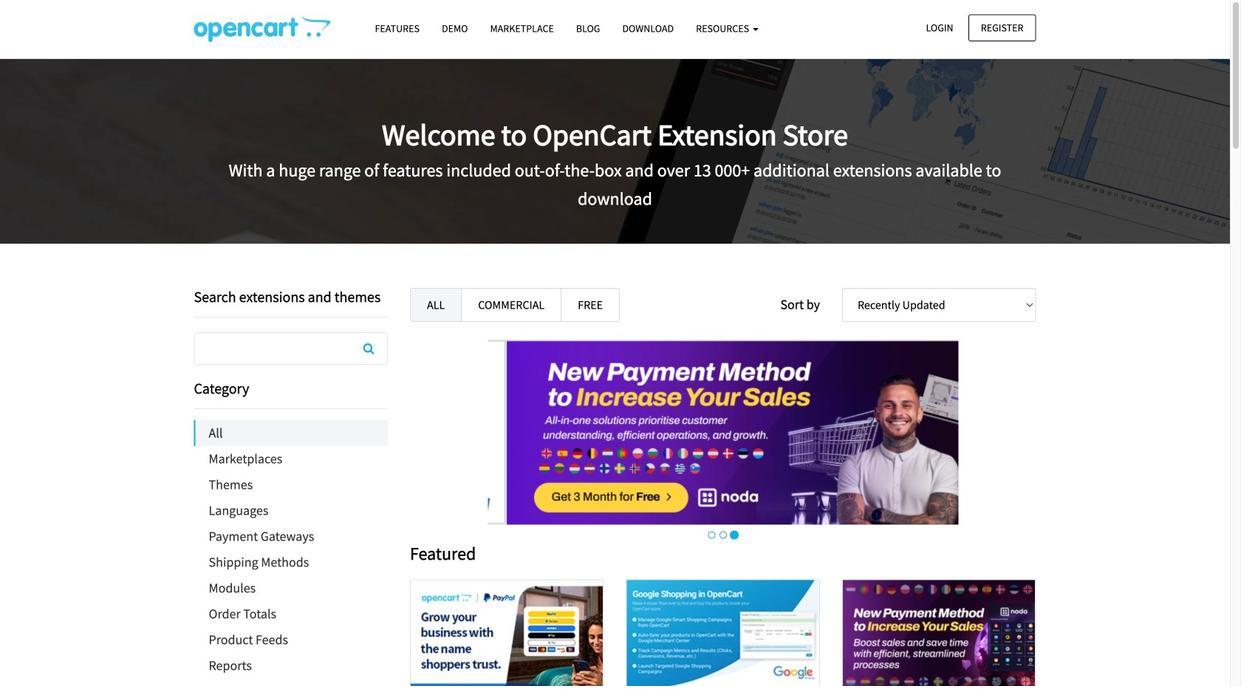 Task type: vqa. For each thing, say whether or not it's contained in the screenshot.
ROI REVOLUTION: TRANSFORMING CUSTOMER INTERACTIONS INTO PROFITS image
no



Task type: locate. For each thing, give the bounding box(es) containing it.
None text field
[[195, 333, 387, 364]]

node image
[[488, 340, 959, 527]]

noda image
[[844, 582, 1036, 687]]

search image
[[363, 343, 374, 355]]



Task type: describe. For each thing, give the bounding box(es) containing it.
paypal checkout integration image
[[411, 582, 603, 687]]

google shopping for opencart image
[[627, 582, 820, 687]]

opencart extensions image
[[194, 16, 331, 42]]



